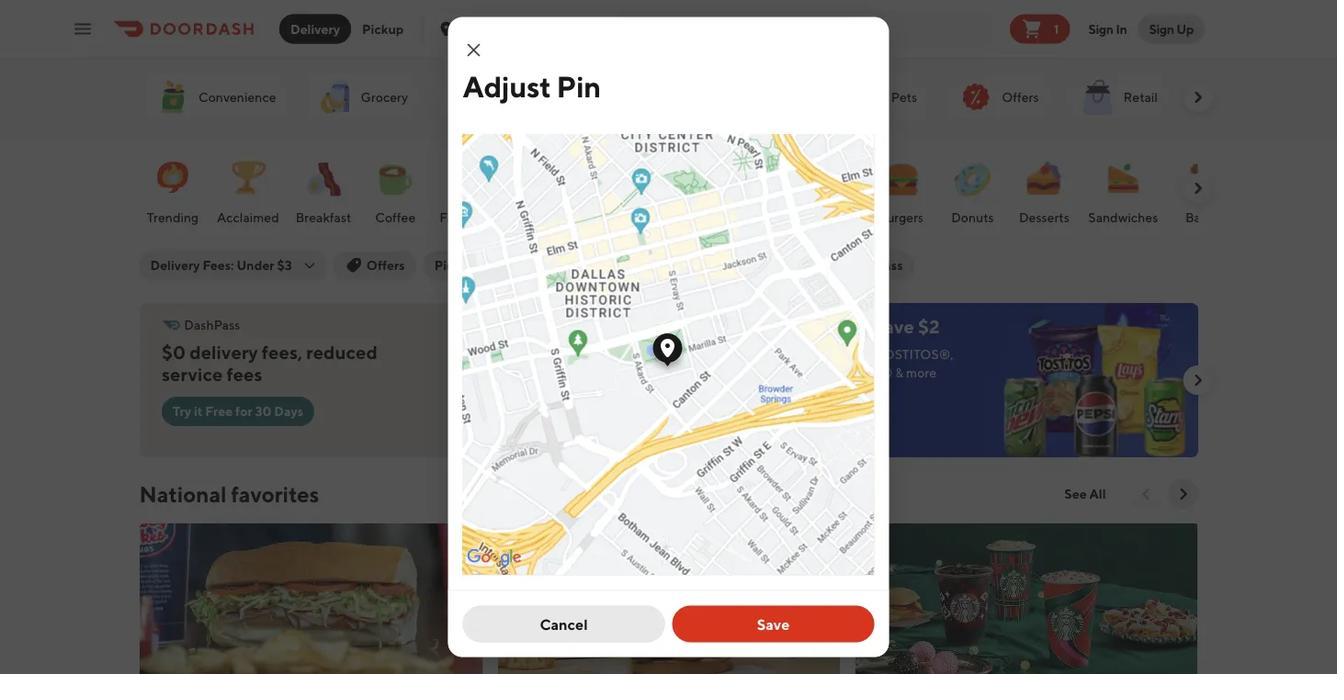 Task type: locate. For each thing, give the bounding box(es) containing it.
sign left in
[[1089, 21, 1114, 36]]

delivery up grocery icon
[[290, 21, 340, 36]]

grocery image
[[313, 75, 357, 119]]

sign
[[1089, 21, 1114, 36], [1149, 21, 1175, 36]]

save
[[876, 316, 914, 338]]

1 next button of carousel image from the top
[[1189, 88, 1207, 107]]

0 vertical spatial &
[[733, 316, 745, 338]]

sign left up
[[1149, 21, 1175, 36]]

1 horizontal spatial &
[[895, 365, 903, 381]]

0 horizontal spatial sign
[[1089, 21, 1114, 36]]

under inside button
[[628, 258, 666, 273]]

0 horizontal spatial pickup
[[362, 21, 404, 36]]

cancel
[[540, 616, 588, 633]]

health image
[[574, 75, 619, 119]]

2,
[[857, 316, 872, 338]]

& left more
[[895, 365, 903, 381]]

30 left min
[[668, 258, 685, 273]]

0 vertical spatial pickup
[[362, 21, 404, 36]]

donuts
[[951, 210, 994, 225]]

1 horizontal spatial pickup
[[434, 258, 476, 273]]

&
[[733, 316, 745, 338], [895, 365, 903, 381]]

1 vertical spatial delivery
[[150, 258, 200, 273]]

for
[[235, 404, 252, 419]]

min
[[687, 258, 710, 273]]

4.5
[[538, 258, 557, 273]]

1 horizontal spatial delivery
[[290, 21, 340, 36]]

offers right offers icon
[[1002, 90, 1039, 105]]

powered by google image
[[467, 549, 522, 568]]

0 vertical spatial pickup button
[[351, 14, 415, 44]]

pepsi®
[[757, 347, 806, 362]]

next button of carousel image up bagel
[[1189, 179, 1207, 198]]

delivery fees: under $3
[[150, 258, 292, 273]]

match
[[749, 316, 804, 338]]

0 horizontal spatial pickup button
[[351, 14, 415, 44]]

dashpass up delivery
[[184, 318, 240, 333]]

1 vertical spatial offers
[[367, 258, 405, 273]]

1 vertical spatial pickup button
[[423, 251, 487, 280]]

it
[[193, 404, 202, 419]]

offers button
[[334, 251, 416, 280]]

pickup for bottommost pickup button
[[434, 258, 476, 273]]

in
[[1116, 21, 1127, 36]]

over 4.5
[[506, 258, 557, 273]]

cancel button
[[463, 606, 665, 643]]

open menu image
[[72, 18, 94, 40]]

30 right the for
[[255, 404, 271, 419]]

coffee
[[375, 210, 415, 225]]

2 sign from the left
[[1149, 21, 1175, 36]]

0 vertical spatial next button of carousel image
[[1189, 88, 1207, 107]]

pickup for the topmost pickup button
[[362, 21, 404, 36]]

0 vertical spatial dashpass
[[846, 258, 903, 273]]

0 vertical spatial delivery
[[290, 21, 340, 36]]

1 horizontal spatial sign
[[1149, 21, 1175, 36]]

1 sign from the left
[[1089, 21, 1114, 36]]

1 horizontal spatial under
[[628, 258, 666, 273]]

0 horizontal spatial under
[[237, 258, 274, 273]]

delivery inside 'button'
[[290, 21, 340, 36]]

sign up link
[[1138, 14, 1205, 44]]

pickup button up grocery
[[351, 14, 415, 44]]

0 vertical spatial 30
[[668, 258, 685, 273]]

1 vertical spatial &
[[895, 365, 903, 381]]

grocery link
[[305, 74, 419, 121]]

under left $3
[[237, 258, 274, 273]]

1 horizontal spatial 30
[[668, 258, 685, 273]]

0 horizontal spatial dashpass
[[184, 318, 240, 333]]

0 vertical spatial next button of carousel image
[[1189, 179, 1207, 198]]

pickup down the fast
[[434, 258, 476, 273]]

1 horizontal spatial dashpass
[[846, 258, 903, 273]]

0 horizontal spatial &
[[733, 316, 745, 338]]

catering image
[[1195, 75, 1239, 119]]

1 vertical spatial next button of carousel image
[[1189, 371, 1207, 390]]

burgers
[[878, 210, 924, 225]]

dashpass
[[846, 258, 903, 273], [184, 318, 240, 333]]

trending
[[146, 210, 198, 225]]

desserts
[[1019, 210, 1069, 225]]

0 horizontal spatial delivery
[[150, 258, 200, 273]]

1 under from the left
[[237, 258, 274, 273]]

pickup button down the fast
[[423, 251, 487, 280]]

delivery
[[290, 21, 340, 36], [150, 258, 200, 273]]

dashpass down the burgers
[[846, 258, 903, 273]]

& right 'mix'
[[733, 316, 745, 338]]

healthy
[[518, 210, 564, 225]]

see all link
[[1054, 480, 1117, 509]]

mtn
[[817, 365, 846, 381]]

fees:
[[203, 258, 234, 273]]

delivery left fees:
[[150, 258, 200, 273]]

lay's®,
[[698, 365, 748, 381]]

next button of carousel image
[[1189, 88, 1207, 107], [1189, 371, 1207, 390]]

pickup
[[362, 21, 404, 36], [434, 258, 476, 273]]

chicken
[[660, 210, 709, 225]]

under 30 min
[[628, 258, 710, 273]]

dallas button
[[439, 21, 512, 36]]

sign up
[[1149, 21, 1194, 36]]

0 horizontal spatial 30
[[255, 404, 271, 419]]

1 vertical spatial 30
[[255, 404, 271, 419]]

1 horizontal spatial pickup button
[[423, 251, 487, 280]]

2 under from the left
[[628, 258, 666, 273]]

under
[[237, 258, 274, 273], [628, 258, 666, 273]]

0 horizontal spatial offers
[[367, 258, 405, 273]]

fast food
[[439, 210, 497, 225]]

offers down the coffee
[[367, 258, 405, 273]]

next button of carousel image right previous button of carousel icon
[[1174, 485, 1193, 504]]

delivery
[[189, 342, 258, 364]]

next button of carousel image
[[1189, 179, 1207, 198], [1174, 485, 1193, 504]]

pickup right delivery 'button'
[[362, 21, 404, 36]]

offers
[[1002, 90, 1039, 105], [367, 258, 405, 273]]

0 vertical spatial offers
[[1002, 90, 1039, 105]]

fast
[[439, 210, 464, 225]]

all
[[1090, 487, 1106, 502]]

1 vertical spatial pickup
[[434, 258, 476, 273]]

mix
[[698, 316, 730, 338]]

under left min
[[628, 258, 666, 273]]

offers link
[[946, 74, 1050, 121]]

close adjust pin image
[[463, 39, 485, 61]]



Task type: vqa. For each thing, say whether or not it's contained in the screenshot.
the bottommost Dashpass
yes



Task type: describe. For each thing, give the bounding box(es) containing it.
under 30 min button
[[617, 251, 721, 280]]

more
[[906, 365, 936, 381]]

see
[[1065, 487, 1087, 502]]

1 vertical spatial next button of carousel image
[[1174, 485, 1193, 504]]

dashpass button
[[809, 251, 914, 280]]

up
[[1177, 21, 1194, 36]]

days
[[274, 404, 303, 419]]

retail image
[[1076, 75, 1120, 119]]

starry®,
[[750, 365, 814, 381]]

reduced
[[306, 342, 377, 364]]

$3
[[277, 258, 292, 273]]

previous button of carousel image
[[1138, 485, 1156, 504]]

order now button
[[698, 393, 784, 423]]

adjust pin dialog
[[357, 17, 1063, 675]]

buy
[[819, 316, 853, 338]]

try it free for 30 days button
[[161, 397, 314, 427]]

over 4.5 button
[[495, 251, 610, 280]]

try it free for 30 days
[[172, 404, 303, 419]]

free
[[205, 404, 232, 419]]

dallas
[[457, 21, 494, 36]]

$0 delivery fees, reduced service fees
[[161, 342, 377, 386]]

alcohol
[[492, 90, 538, 105]]

1 button
[[1010, 14, 1070, 44]]

fees
[[226, 364, 262, 386]]

zero
[[808, 347, 835, 362]]

smoothie
[[728, 210, 785, 225]]

try
[[172, 404, 191, 419]]

delivery for delivery fees: under $3
[[150, 258, 200, 273]]

offers image
[[954, 75, 998, 119]]

favorites
[[231, 481, 319, 507]]

adjust pin
[[463, 69, 601, 104]]

1 horizontal spatial offers
[[1002, 90, 1039, 105]]

convenience link
[[143, 74, 287, 121]]

grocery
[[360, 90, 408, 105]]

map region
[[357, 85, 1063, 675]]

national favorites link
[[139, 480, 319, 509]]

on
[[698, 347, 717, 362]]

convenience
[[198, 90, 276, 105]]

see all
[[1065, 487, 1106, 502]]

alcohol image
[[445, 75, 489, 119]]

delivery for delivery
[[290, 21, 340, 36]]

1 vertical spatial dashpass
[[184, 318, 240, 333]]

dashpass inside button
[[846, 258, 903, 273]]

30 inside try it free for 30 days button
[[255, 404, 271, 419]]

mix & match - buy 2, save $2 on select pepsi® zero sugar, tostitos®, lay's®, starry®, mtn dew® & more
[[698, 316, 953, 381]]

national favorites
[[139, 481, 319, 507]]

soup
[[814, 210, 844, 225]]

national
[[139, 481, 227, 507]]

2 next button of carousel image from the top
[[1189, 371, 1207, 390]]

fees,
[[261, 342, 302, 364]]

pets link
[[836, 74, 928, 121]]

30 inside under 30 min button
[[668, 258, 685, 273]]

pizza
[[597, 210, 628, 225]]

offers inside button
[[367, 258, 405, 273]]

sandwiches
[[1088, 210, 1158, 225]]

order now
[[709, 400, 773, 415]]

acclaimed link
[[213, 146, 282, 231]]

delivery button
[[279, 14, 351, 44]]

breakfast
[[295, 210, 351, 225]]

tostitos®,
[[877, 347, 953, 362]]

save button
[[672, 606, 875, 643]]

pets
[[891, 90, 917, 105]]

sign in link
[[1078, 11, 1138, 47]]

sugar,
[[838, 347, 874, 362]]

over
[[506, 258, 535, 273]]

$2
[[918, 316, 939, 338]]

convenience image
[[150, 75, 194, 119]]

alcohol link
[[437, 74, 549, 121]]

sign for sign up
[[1149, 21, 1175, 36]]

trending link
[[141, 146, 204, 231]]

adjust
[[463, 69, 551, 104]]

sign in
[[1089, 21, 1127, 36]]

dew®
[[849, 365, 893, 381]]

-
[[808, 316, 816, 338]]

1
[[1054, 21, 1059, 36]]

price
[[739, 258, 771, 273]]

retail
[[1123, 90, 1158, 105]]

bagel
[[1185, 210, 1219, 225]]

$0
[[161, 342, 185, 364]]

save
[[757, 616, 790, 633]]

now
[[748, 400, 773, 415]]

sign for sign in
[[1089, 21, 1114, 36]]

select
[[719, 347, 754, 362]]

retail link
[[1068, 74, 1169, 121]]

food
[[466, 210, 497, 225]]

pin
[[557, 69, 601, 104]]

acclaimed
[[216, 210, 279, 225]]

order
[[709, 400, 745, 415]]



